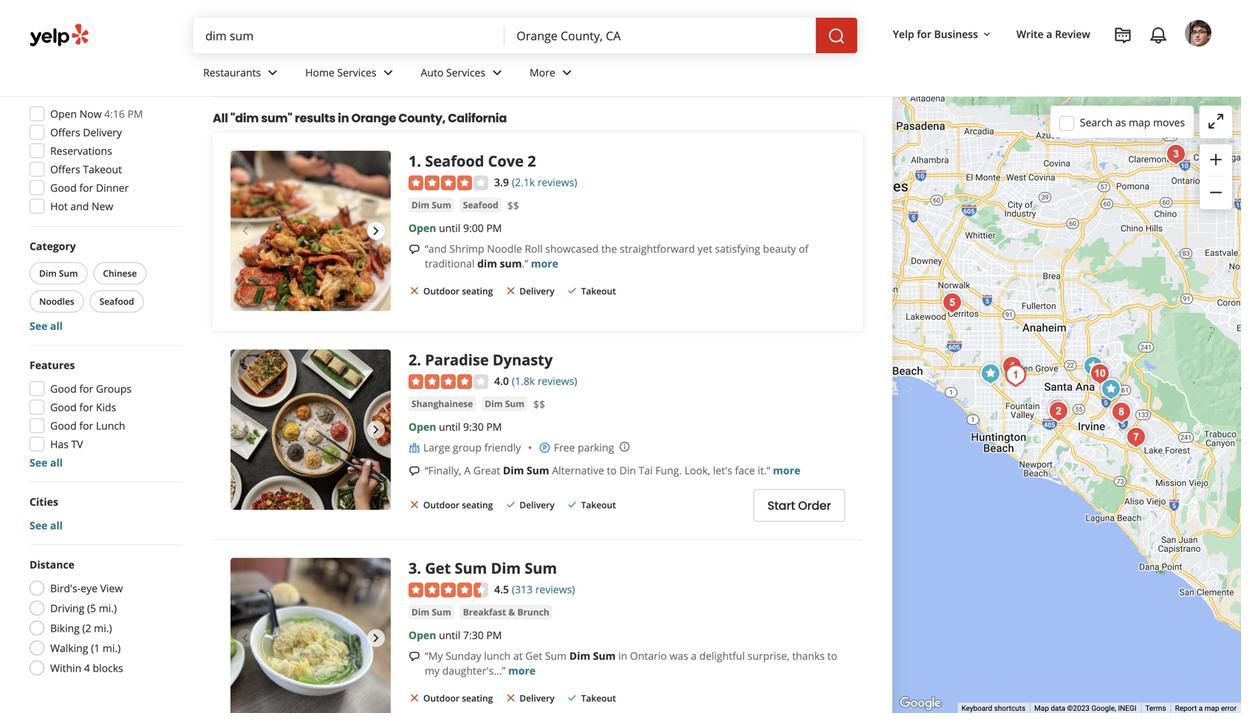 Task type: vqa. For each thing, say whether or not it's contained in the screenshot.
dim sum ." more
yes



Task type: describe. For each thing, give the bounding box(es) containing it.
7:30
[[463, 628, 484, 642]]

seven grams image
[[1086, 359, 1115, 389]]

business
[[935, 27, 978, 41]]

takeout inside group
[[83, 162, 122, 176]]

4:16
[[104, 107, 125, 121]]

open now 4:16 pm
[[50, 107, 143, 121]]

dim sum down 4.0 on the bottom of the page
[[485, 398, 525, 410]]

&
[[509, 606, 515, 618]]

chinese inside button
[[103, 267, 137, 279]]

shanghainese link
[[409, 396, 476, 411]]

good for good for groups
[[50, 382, 77, 396]]

"my sunday lunch at get sum dim sum
[[425, 649, 616, 663]]

(1.8k reviews)
[[512, 374, 577, 388]]

$
[[49, 38, 54, 50]]

sum down brunch
[[545, 649, 567, 663]]

group containing suggested
[[25, 83, 183, 218]]

restaurants
[[203, 65, 261, 80]]

reviews) for 2 . paradise dynasty
[[538, 374, 577, 388]]

1 vertical spatial get
[[526, 649, 543, 663]]

sum down 4.5 star rating image
[[432, 606, 451, 618]]

sum
[[500, 256, 522, 270]]

16 checkmark v2 image down 16 speech v2 image
[[409, 43, 421, 55]]

biking (2 mi.)
[[50, 621, 112, 635]]

16 speech v2 image for 1
[[409, 243, 421, 255]]

brunch
[[518, 606, 550, 618]]

for for kids
[[79, 400, 93, 414]]

all
[[213, 110, 228, 126]]

seafood cove 2 link
[[425, 151, 536, 171]]

slideshow element for 2
[[231, 349, 391, 510]]

4.0 link
[[494, 372, 509, 388]]

friendly
[[485, 440, 521, 454]]

more down roll at the top
[[531, 256, 559, 270]]

suggested
[[30, 83, 82, 97]]

error
[[1222, 704, 1237, 713]]

"dim
[[230, 110, 259, 126]]

more right place"
[[675, 7, 702, 21]]

24 chevron down v2 image for auto services
[[489, 64, 506, 82]]

as
[[1116, 115, 1127, 129]]

16 checkmark v2 image down friendly
[[505, 499, 517, 511]]

expand map image
[[1208, 112, 1225, 130]]

$ button
[[33, 33, 69, 55]]

takeout for second 16 checkmark v2 image from the bottom
[[581, 43, 616, 55]]

in inside 'in ontario was a delightful surprise, thanks to my daughter's..."'
[[619, 649, 628, 663]]

the
[[602, 242, 617, 256]]

pm right 4:16 on the top left of page
[[127, 107, 143, 121]]

view
[[100, 581, 123, 595]]

sum up noodles at the top left of page
[[59, 267, 78, 279]]

slideshow element for 3
[[231, 558, 391, 713]]

sum down 16 parking v2 image
[[527, 463, 550, 477]]

pm for 3 . get sum dim sum
[[487, 628, 502, 642]]

1 horizontal spatial chinese
[[478, 7, 516, 21]]

for for lunch
[[79, 419, 93, 433]]

none field find
[[205, 27, 493, 44]]

1 slideshow element from the top
[[231, 0, 391, 77]]

get sum dim sum image
[[1162, 140, 1191, 169]]

of
[[799, 242, 809, 256]]

$$ for 2 . paradise dynasty
[[534, 397, 545, 411]]

"and shrimp noodle roll showcased the straightforward yet satisfying beauty of traditional
[[425, 242, 809, 270]]

"finally,
[[425, 463, 462, 477]]

3 see from the top
[[30, 518, 47, 532]]

for for business
[[917, 27, 932, 41]]

delivery down "my sunday lunch at get sum dim sum
[[520, 692, 555, 704]]

terms
[[1146, 704, 1167, 713]]

"authentic
[[425, 7, 475, 21]]

great
[[474, 463, 501, 477]]

get sum dim sum link
[[425, 558, 557, 578]]

seafood cove 2 image
[[1001, 361, 1031, 390]]

beauty
[[763, 242, 796, 256]]

a
[[464, 463, 471, 477]]

0 vertical spatial seafood
[[425, 151, 484, 171]]

see for category
[[30, 319, 47, 333]]

$$ for 1 . seafood cove 2
[[508, 198, 519, 212]]

sum up 4.5 star rating image
[[455, 558, 487, 578]]

2 vertical spatial seafood
[[100, 295, 134, 307]]

services for home services
[[337, 65, 377, 80]]

sum down (1.8k on the bottom left
[[505, 398, 525, 410]]

0 horizontal spatial in
[[338, 110, 349, 126]]

dim sum button for dim sum link for breakfast & brunch
[[409, 605, 454, 620]]

dim down 4.5 star rating image
[[412, 606, 430, 618]]

sum up (313 reviews) link
[[525, 558, 557, 578]]

"my
[[425, 649, 443, 663]]

Near text field
[[517, 27, 805, 44]]

takeout for 1st 16 checkmark v2 image from the bottom
[[581, 285, 616, 297]]

new
[[92, 199, 113, 213]]

1 horizontal spatial seafood button
[[460, 198, 502, 212]]

chinese button
[[93, 262, 147, 285]]

for for dinner
[[79, 181, 93, 195]]

a for report
[[1199, 704, 1203, 713]]

reviews) for 1 . seafood cove 2
[[538, 175, 577, 189]]

2 16 checkmark v2 image from the top
[[567, 285, 578, 297]]

open until 7:30 pm
[[409, 628, 502, 642]]

4 star rating image
[[409, 374, 489, 389]]

(1
[[91, 641, 100, 655]]

24 chevron down v2 image for more
[[558, 64, 576, 82]]

shrimp
[[450, 242, 485, 256]]

group containing category
[[27, 239, 183, 333]]

good for dinner
[[50, 181, 129, 195]]

breakfast
[[463, 606, 506, 618]]

within 4 blocks
[[50, 661, 123, 675]]

open down suggested
[[50, 107, 77, 121]]

see all for category
[[30, 319, 63, 333]]

dim left ontario
[[570, 649, 591, 663]]

dim down 3.9 star rating image
[[412, 199, 430, 211]]

4 outdoor from the top
[[423, 692, 460, 704]]

16 checkmark v2 image left more link
[[505, 43, 517, 55]]

and
[[70, 199, 89, 213]]

3 see all button from the top
[[30, 518, 63, 532]]

until for seafood
[[439, 221, 461, 235]]

seating for 16 checkmark v2 icon left of more link
[[462, 43, 493, 55]]

mi.) for biking (2 mi.)
[[94, 621, 112, 635]]

good for lunch
[[50, 419, 125, 433]]

to inside 'in ontario was a delightful surprise, thanks to my daughter's..."'
[[828, 649, 838, 663]]

good for kids
[[50, 400, 116, 414]]

. for 1
[[417, 151, 421, 171]]

1
[[409, 151, 417, 171]]

. for 2
[[417, 349, 421, 370]]

$$ inside $$ button
[[83, 38, 93, 50]]

map for moves
[[1129, 115, 1151, 129]]

(2.1k reviews) link
[[512, 173, 577, 189]]

report a map error link
[[1176, 704, 1237, 713]]

1 outdoor from the top
[[423, 43, 460, 55]]

auto
[[421, 65, 444, 80]]

16 parking v2 image
[[539, 442, 551, 454]]

at for lunch
[[513, 649, 523, 663]]

24 chevron down v2 image for restaurants
[[264, 64, 282, 82]]

dim sum button for dim sum link to the middle
[[482, 396, 528, 411]]

16 close v2 image for 3 . get sum dim sum
[[505, 692, 517, 704]]

more
[[530, 65, 556, 80]]

noodles button
[[30, 290, 84, 313]]

reviews) for 3 . get sum dim sum
[[536, 582, 575, 596]]

1 outdoor seating from the top
[[423, 43, 493, 55]]

category
[[30, 239, 76, 253]]

slideshow element for 1
[[231, 151, 391, 311]]

shanghainese
[[412, 398, 473, 410]]

dim down 4.0 on the bottom of the page
[[485, 398, 503, 410]]

(313 reviews) link
[[512, 581, 575, 597]]

blocks
[[93, 661, 123, 675]]

cove
[[488, 151, 524, 171]]

dim sum down the category
[[39, 267, 78, 279]]

map region
[[742, 22, 1242, 713]]

pm for 1 . seafood cove 2
[[487, 221, 502, 235]]

lunch
[[484, 649, 511, 663]]

search as map moves
[[1080, 115, 1185, 129]]

order for 2nd start order 'link' from the top of the page
[[798, 497, 831, 514]]

until for paradise
[[439, 420, 461, 434]]

din
[[620, 463, 636, 477]]

all for features
[[50, 456, 63, 470]]

16 close v2 image for 1 . seafood cove 2
[[505, 285, 517, 297]]

dim sum down 4.5 star rating image
[[412, 606, 451, 618]]

large group friendly
[[423, 440, 521, 454]]

0 vertical spatial get
[[425, 558, 451, 578]]

seating for 16 checkmark v2 icon below friendly
[[462, 499, 493, 511]]

more right it."
[[773, 463, 801, 477]]

$$ button
[[69, 33, 106, 55]]

more link right place"
[[675, 7, 702, 21]]

1 vertical spatial 2
[[409, 349, 417, 370]]

luxe buffet image
[[976, 359, 1006, 389]]

moves
[[1154, 115, 1185, 129]]

sum down 3.9 star rating image
[[432, 199, 451, 211]]

parking
[[578, 440, 614, 454]]

map data ©2023 google, inegi
[[1035, 704, 1137, 713]]

google,
[[1092, 704, 1117, 713]]

seafood inside 'link'
[[463, 199, 499, 211]]

free
[[554, 440, 575, 454]]

see all for features
[[30, 456, 63, 470]]

showcased
[[546, 242, 599, 256]]

groups
[[96, 382, 132, 396]]

start for 2nd start order 'link' from the top of the page
[[768, 497, 796, 514]]

open for 1
[[409, 221, 436, 235]]

delivery down alternative
[[520, 499, 555, 511]]

look,
[[685, 463, 711, 477]]

dim inside group
[[39, 267, 57, 279]]

face
[[735, 463, 755, 477]]

1 previous image from the top
[[236, 0, 254, 5]]

pm for 2 . paradise dynasty
[[487, 420, 502, 434]]

paradise
[[425, 349, 489, 370]]

hot and new
[[50, 199, 113, 213]]

within
[[50, 661, 81, 675]]

previous image
[[236, 421, 254, 438]]

eye
[[81, 581, 98, 595]]

. for 3
[[417, 558, 421, 578]]

offers for offers delivery
[[50, 125, 80, 139]]

search image
[[828, 27, 846, 45]]

mi.) for driving (5 mi.)
[[99, 601, 117, 615]]

my
[[425, 664, 440, 678]]

(2.1k reviews)
[[512, 175, 577, 189]]

order for 2nd start order 'link' from the bottom
[[798, 41, 831, 58]]

reservations
[[50, 144, 112, 158]]

more down "my sunday lunch at get sum dim sum
[[508, 664, 536, 678]]

dim sum link for breakfast & brunch
[[409, 605, 454, 620]]

more link for alternative to din tai fung. look, let's face it."
[[773, 463, 801, 477]]

was
[[670, 649, 689, 663]]

notifications image
[[1150, 27, 1168, 44]]

user actions element
[[881, 18, 1233, 109]]

next image for "authentic chinese dumplings at the market place" more
[[367, 0, 385, 5]]

3 see all from the top
[[30, 518, 63, 532]]

3.9
[[494, 175, 509, 189]]

surprise,
[[748, 649, 790, 663]]



Task type: locate. For each thing, give the bounding box(es) containing it.
dim down friendly
[[503, 463, 524, 477]]

mi.) right '(5'
[[99, 601, 117, 615]]

distance
[[30, 558, 74, 572]]

2 next image from the top
[[367, 421, 385, 438]]

more link for in ontario was a delightful surprise, thanks to my daughter's..."
[[508, 664, 536, 678]]

0 vertical spatial order
[[798, 41, 831, 58]]

1 vertical spatial chinese
[[103, 267, 137, 279]]

4 outdoor seating from the top
[[423, 692, 493, 704]]

1 vertical spatial a
[[691, 649, 697, 663]]

zoom out image
[[1208, 184, 1225, 201]]

good for good for dinner
[[50, 181, 77, 195]]

dim sum down 3.9 star rating image
[[412, 199, 451, 211]]

see down noodles button
[[30, 319, 47, 333]]

next image
[[367, 0, 385, 5], [367, 629, 385, 647]]

breakfast & brunch link
[[460, 605, 553, 620]]

2 none field from the left
[[517, 27, 805, 44]]

0 horizontal spatial to
[[607, 463, 617, 477]]

group
[[25, 83, 183, 218], [1200, 144, 1233, 209], [27, 239, 183, 333], [25, 358, 183, 470], [30, 494, 183, 533]]

16 checkmark v2 image down "authentic chinese dumplings at the market place" more
[[567, 43, 578, 55]]

24 chevron down v2 image inside the home services link
[[380, 64, 397, 82]]

until left 7:30
[[439, 628, 461, 642]]

3 outdoor seating from the top
[[423, 499, 493, 511]]

start for 2nd start order 'link' from the bottom
[[768, 41, 796, 58]]

all down has
[[50, 456, 63, 470]]

tai
[[639, 463, 653, 477]]

0 vertical spatial .
[[417, 151, 421, 171]]

1 see all button from the top
[[30, 319, 63, 333]]

outdoor down traditional
[[423, 285, 460, 297]]

sum left ontario
[[593, 649, 616, 663]]

2 . paradise dynasty
[[409, 349, 553, 370]]

0 horizontal spatial chinese
[[103, 267, 137, 279]]

outdoor up auto
[[423, 43, 460, 55]]

outdoor seating down traditional
[[423, 285, 493, 297]]

seafood up 9:00 at the left top
[[463, 199, 499, 211]]

1 start from the top
[[768, 41, 796, 58]]

1 next image from the top
[[367, 222, 385, 240]]

until left 9:00 at the left top
[[439, 221, 461, 235]]

24 chevron down v2 image for home services
[[380, 64, 397, 82]]

1 good from the top
[[50, 181, 77, 195]]

$$ down (2.1k
[[508, 198, 519, 212]]

3 previous image from the top
[[236, 629, 254, 647]]

2 outdoor seating from the top
[[423, 285, 493, 297]]

3.9 star rating image
[[409, 175, 489, 190]]

1 16 checkmark v2 image from the top
[[567, 43, 578, 55]]

din tai fung image
[[1043, 395, 1073, 424]]

1 vertical spatial see all button
[[30, 456, 63, 470]]

biking
[[50, 621, 80, 635]]

0 vertical spatial see
[[30, 319, 47, 333]]

1 vertical spatial $$
[[508, 198, 519, 212]]

0 vertical spatial chinese
[[478, 7, 516, 21]]

2 start from the top
[[768, 497, 796, 514]]

1 horizontal spatial get
[[526, 649, 543, 663]]

good for good for kids
[[50, 400, 77, 414]]

chinese down new
[[103, 267, 137, 279]]

next image
[[367, 222, 385, 240], [367, 421, 385, 438]]

paradise dynasty image
[[1044, 397, 1074, 426]]

1 vertical spatial seafood button
[[90, 290, 144, 313]]

open up "and
[[409, 221, 436, 235]]

see all
[[30, 319, 63, 333], [30, 456, 63, 470], [30, 518, 63, 532]]

2 vertical spatial until
[[439, 628, 461, 642]]

write
[[1017, 27, 1044, 41]]

takeout for 16 checkmark v2 icon underneath "my sunday lunch at get sum dim sum
[[581, 692, 616, 704]]

3
[[409, 558, 417, 578]]

$$ right $
[[83, 38, 93, 50]]

16 close v2 image for 16 checkmark v2 icon below alternative
[[409, 499, 421, 511]]

0 vertical spatial dim sum link
[[409, 198, 454, 212]]

next image for 2 . paradise dynasty
[[367, 421, 385, 438]]

2 see all button from the top
[[30, 456, 63, 470]]

yelp for business
[[893, 27, 978, 41]]

1 see all from the top
[[30, 319, 63, 333]]

Find text field
[[205, 27, 493, 44]]

1 services from the left
[[337, 65, 377, 80]]

. up 4 star rating image
[[417, 349, 421, 370]]

open up 16 large group friendly v2 icon
[[409, 420, 436, 434]]

for inside button
[[917, 27, 932, 41]]

1 vertical spatial .
[[417, 349, 421, 370]]

0 horizontal spatial map
[[1129, 115, 1151, 129]]

4 good from the top
[[50, 419, 77, 433]]

dim up 4.5 link
[[491, 558, 521, 578]]

1 vertical spatial see all
[[30, 456, 63, 470]]

2 good from the top
[[50, 382, 77, 396]]

0 vertical spatial map
[[1129, 115, 1151, 129]]

1 vertical spatial start
[[768, 497, 796, 514]]

dynasty
[[493, 349, 553, 370]]

seafood button down chinese button
[[90, 290, 144, 313]]

in right the results
[[338, 110, 349, 126]]

16 speech v2 image down 16 large group friendly v2 icon
[[409, 465, 421, 477]]

4 slideshow element from the top
[[231, 558, 391, 713]]

0 horizontal spatial services
[[337, 65, 377, 80]]

for right yelp
[[917, 27, 932, 41]]

see all down noodles button
[[30, 319, 63, 333]]

james p. image
[[1185, 20, 1212, 47]]

2 vertical spatial a
[[1199, 704, 1203, 713]]

1 vertical spatial to
[[828, 649, 838, 663]]

good for good for lunch
[[50, 419, 77, 433]]

map
[[1035, 704, 1049, 713]]

0 vertical spatial 16 checkmark v2 image
[[567, 43, 578, 55]]

1 offers from the top
[[50, 125, 80, 139]]

next image for 1 . seafood cove 2
[[367, 222, 385, 240]]

all "dim sum" results in orange county, california
[[213, 110, 507, 126]]

dim sum button up noodles at the top left of page
[[30, 262, 88, 285]]

start order link
[[754, 33, 845, 66], [754, 489, 845, 522]]

2 vertical spatial previous image
[[236, 629, 254, 647]]

1 seating from the top
[[462, 43, 493, 55]]

2 vertical spatial .
[[417, 558, 421, 578]]

outdoor down my
[[423, 692, 460, 704]]

2 vertical spatial reviews)
[[536, 582, 575, 596]]

2 vertical spatial mi.)
[[103, 641, 121, 655]]

1 vertical spatial previous image
[[236, 222, 254, 240]]

good up good for lunch
[[50, 400, 77, 414]]

services right auto
[[446, 65, 486, 80]]

1 vertical spatial start order link
[[754, 489, 845, 522]]

4.5
[[494, 582, 509, 596]]

see for features
[[30, 456, 47, 470]]

3 until from the top
[[439, 628, 461, 642]]

to right thanks
[[828, 649, 838, 663]]

0 vertical spatial mi.)
[[99, 601, 117, 615]]

home
[[305, 65, 335, 80]]

16 speech v2 image
[[409, 9, 421, 21]]

reviews)
[[538, 175, 577, 189], [538, 374, 577, 388], [536, 582, 575, 596]]

16 checkmark v2 image
[[409, 43, 421, 55], [505, 43, 517, 55], [505, 499, 517, 511], [567, 499, 578, 511], [567, 692, 578, 704]]

reviews) right (1.8k on the bottom left
[[538, 374, 577, 388]]

hot
[[50, 199, 68, 213]]

all for category
[[50, 319, 63, 333]]

traditional
[[425, 256, 475, 270]]

2 next image from the top
[[367, 629, 385, 647]]

1 vertical spatial 16 speech v2 image
[[409, 465, 421, 477]]

takeout down "finally, a great dim sum alternative to din tai fung. look, let's face it." more
[[581, 499, 616, 511]]

1 vertical spatial 16 close v2 image
[[409, 692, 421, 704]]

has tv
[[50, 437, 83, 451]]

0 vertical spatial start order
[[768, 41, 831, 58]]

0 vertical spatial next image
[[367, 222, 385, 240]]

outdoor down "finally, at the bottom left of page
[[423, 499, 460, 511]]

option group
[[25, 557, 183, 680]]

seating for 16 close v2 icon related to 1 . seafood cove 2
[[462, 285, 493, 297]]

in left ontario
[[619, 649, 628, 663]]

home services link
[[294, 53, 409, 96]]

0 vertical spatial $$
[[83, 38, 93, 50]]

2 . from the top
[[417, 349, 421, 370]]

for for groups
[[79, 382, 93, 396]]

open until 9:30 pm
[[409, 420, 502, 434]]

open up "my at left bottom
[[409, 628, 436, 642]]

at for dumplings
[[573, 7, 583, 21]]

yelp for business button
[[887, 21, 999, 47]]

start order
[[768, 41, 831, 58], [768, 497, 831, 514]]

mi.) right (1
[[103, 641, 121, 655]]

for down offers takeout
[[79, 181, 93, 195]]

group containing features
[[25, 358, 183, 470]]

1 all from the top
[[50, 319, 63, 333]]

2 see from the top
[[30, 456, 47, 470]]

delivery inside group
[[83, 125, 122, 139]]

dim sum link for seafood
[[409, 198, 454, 212]]

reviews) inside (1.8k reviews) link
[[538, 374, 577, 388]]

previous image
[[236, 0, 254, 5], [236, 222, 254, 240], [236, 629, 254, 647]]

outdoor seating up 'auto services'
[[423, 43, 493, 55]]

delivery down the ."
[[520, 285, 555, 297]]

24 chevron down v2 image inside auto services link
[[489, 64, 506, 82]]

(313
[[512, 582, 533, 596]]

1 vertical spatial 16 checkmark v2 image
[[567, 285, 578, 297]]

16 checkmark v2 image down alternative
[[567, 499, 578, 511]]

for down good for kids
[[79, 419, 93, 433]]

see all button down noodles button
[[30, 319, 63, 333]]

1 vertical spatial next image
[[367, 421, 385, 438]]

open
[[50, 107, 77, 121], [409, 221, 436, 235], [409, 420, 436, 434], [409, 628, 436, 642]]

previous image for 3
[[236, 629, 254, 647]]

a for write
[[1047, 27, 1053, 41]]

$$ down (1.8k reviews) at left
[[534, 397, 545, 411]]

2 order from the top
[[798, 497, 831, 514]]

ja jiaozi authentic dumplings image
[[1097, 375, 1126, 404], [1097, 375, 1126, 404]]

16 speech v2 image left "my at left bottom
[[409, 651, 421, 662]]

16 speech v2 image for 3
[[409, 651, 421, 662]]

roll
[[525, 242, 543, 256]]

2 vertical spatial see all button
[[30, 518, 63, 532]]

reviews) inside (313 reviews) link
[[536, 582, 575, 596]]

capital seafood restaurant image
[[1122, 423, 1151, 452]]

keyboard
[[962, 704, 993, 713]]

1 until from the top
[[439, 221, 461, 235]]

auto services link
[[409, 53, 518, 96]]

1 see from the top
[[30, 319, 47, 333]]

in
[[338, 110, 349, 126], [619, 649, 628, 663]]

dim sum button for dim sum link corresponding to seafood
[[409, 198, 454, 212]]

1 horizontal spatial at
[[573, 7, 583, 21]]

1 start order link from the top
[[754, 33, 845, 66]]

0 vertical spatial a
[[1047, 27, 1053, 41]]

more link down roll at the top
[[531, 256, 559, 270]]

business categories element
[[191, 53, 1212, 96]]

1 next image from the top
[[367, 0, 385, 5]]

delivery down open now 4:16 pm
[[83, 125, 122, 139]]

takeout down 'in ontario was a delightful surprise, thanks to my daughter's..."'
[[581, 692, 616, 704]]

0 vertical spatial next image
[[367, 0, 385, 5]]

2 horizontal spatial a
[[1199, 704, 1203, 713]]

reviews) up brunch
[[536, 582, 575, 596]]

2 until from the top
[[439, 420, 461, 434]]

1 24 chevron down v2 image from the left
[[264, 64, 282, 82]]

chinese right "authentic
[[478, 7, 516, 21]]

. up 3.9 star rating image
[[417, 151, 421, 171]]

takeout down "and shrimp noodle roll showcased the straightforward yet satisfying beauty of traditional
[[581, 285, 616, 297]]

google image
[[896, 694, 945, 713]]

1 vertical spatial dim sum link
[[482, 396, 528, 411]]

more
[[675, 7, 702, 21], [531, 256, 559, 270], [773, 463, 801, 477], [508, 664, 536, 678]]

2 start order link from the top
[[754, 489, 845, 522]]

0 vertical spatial see all button
[[30, 319, 63, 333]]

2 see all from the top
[[30, 456, 63, 470]]

0 vertical spatial 16 close v2 image
[[409, 499, 421, 511]]

takeout down the the
[[581, 43, 616, 55]]

16 speech v2 image left "and
[[409, 243, 421, 255]]

info icon image
[[619, 441, 631, 453], [619, 441, 631, 453]]

china garden image
[[1107, 398, 1137, 427]]

pm right 9:00 at the left top
[[487, 221, 502, 235]]

0 vertical spatial previous image
[[236, 0, 254, 5]]

0 horizontal spatial 2
[[409, 349, 417, 370]]

takeout up dinner
[[83, 162, 122, 176]]

see all button down cities
[[30, 518, 63, 532]]

16 speech v2 image
[[409, 243, 421, 255], [409, 465, 421, 477], [409, 651, 421, 662]]

sunday
[[446, 649, 482, 663]]

2 seating from the top
[[462, 285, 493, 297]]

0 vertical spatial see all
[[30, 319, 63, 333]]

1 vertical spatial mi.)
[[94, 621, 112, 635]]

16 close v2 image
[[409, 499, 421, 511], [409, 692, 421, 704]]

16 checkmark v2 image
[[567, 43, 578, 55], [567, 285, 578, 297]]

3 seating from the top
[[462, 499, 493, 511]]

4
[[84, 661, 90, 675]]

driving (5 mi.)
[[50, 601, 117, 615]]

4.5 link
[[494, 581, 509, 597]]

3 all from the top
[[50, 518, 63, 532]]

3 outdoor from the top
[[423, 499, 460, 511]]

start order for 2nd start order 'link' from the top of the page
[[768, 497, 831, 514]]

mi.)
[[99, 601, 117, 615], [94, 621, 112, 635], [103, 641, 121, 655]]

2 services from the left
[[446, 65, 486, 80]]

1 16 close v2 image from the top
[[409, 499, 421, 511]]

3.9 link
[[494, 173, 509, 189]]

alternative
[[552, 463, 604, 477]]

get up 4.5 star rating image
[[425, 558, 451, 578]]

1 horizontal spatial to
[[828, 649, 838, 663]]

mi.) right (2
[[94, 621, 112, 635]]

county,
[[399, 110, 446, 126]]

3 24 chevron down v2 image from the left
[[489, 64, 506, 82]]

4.5 star rating image
[[409, 583, 489, 598]]

16 close v2 image
[[409, 285, 421, 297], [505, 285, 517, 297], [505, 692, 517, 704]]

map for error
[[1205, 704, 1220, 713]]

offers
[[50, 125, 80, 139], [50, 162, 80, 176]]

open for 2
[[409, 420, 436, 434]]

. up 4.5 star rating image
[[417, 558, 421, 578]]

1 vertical spatial in
[[619, 649, 628, 663]]

2 vertical spatial 16 speech v2 image
[[409, 651, 421, 662]]

"authentic chinese dumplings at the market place" more
[[425, 7, 702, 21]]

delivery
[[520, 43, 555, 55], [83, 125, 122, 139], [520, 285, 555, 297], [520, 499, 555, 511], [520, 692, 555, 704]]

3 16 speech v2 image from the top
[[409, 651, 421, 662]]

takeout for 16 checkmark v2 icon below alternative
[[581, 499, 616, 511]]

3 slideshow element from the top
[[231, 349, 391, 510]]

breakfast & brunch button
[[460, 605, 553, 620]]

until for get
[[439, 628, 461, 642]]

more link for ."
[[531, 256, 559, 270]]

zoom in image
[[1208, 151, 1225, 168]]

dim sum button down 4.0 on the bottom of the page
[[482, 396, 528, 411]]

2 vertical spatial see all
[[30, 518, 63, 532]]

market
[[606, 7, 640, 21]]

3 . from the top
[[417, 558, 421, 578]]

0 vertical spatial in
[[338, 110, 349, 126]]

2 vertical spatial $$
[[534, 397, 545, 411]]

good up hot on the top left of the page
[[50, 181, 77, 195]]

slideshow element
[[231, 0, 391, 77], [231, 151, 391, 311], [231, 349, 391, 510], [231, 558, 391, 713]]

1 vertical spatial see
[[30, 456, 47, 470]]

start order for 2nd start order 'link' from the bottom
[[768, 41, 831, 58]]

dim down the category
[[39, 267, 57, 279]]

1 horizontal spatial $$
[[508, 198, 519, 212]]

see all button down has
[[30, 456, 63, 470]]

1 16 speech v2 image from the top
[[409, 243, 421, 255]]

let's
[[713, 463, 733, 477]]

good up "has tv"
[[50, 419, 77, 433]]

1 vertical spatial offers
[[50, 162, 80, 176]]

2 outdoor from the top
[[423, 285, 460, 297]]

dumplings
[[519, 7, 571, 21]]

option group containing distance
[[25, 557, 183, 680]]

16 checkmark v2 image down "my sunday lunch at get sum dim sum
[[567, 692, 578, 704]]

1 horizontal spatial a
[[1047, 27, 1053, 41]]

driving
[[50, 601, 84, 615]]

seafood up 3.9 star rating image
[[425, 151, 484, 171]]

0 horizontal spatial none field
[[205, 27, 493, 44]]

features
[[30, 358, 75, 372]]

1 horizontal spatial map
[[1205, 704, 1220, 713]]

2 previous image from the top
[[236, 222, 254, 240]]

for
[[917, 27, 932, 41], [79, 181, 93, 195], [79, 382, 93, 396], [79, 400, 93, 414], [79, 419, 93, 433]]

0 vertical spatial offers
[[50, 125, 80, 139]]

all down cities
[[50, 518, 63, 532]]

mama lu's dumpling house image
[[1079, 352, 1109, 381]]

16 large group friendly v2 image
[[409, 442, 421, 454]]

dim sum button
[[409, 198, 454, 212], [30, 262, 88, 285], [482, 396, 528, 411], [409, 605, 454, 620]]

2 start order from the top
[[768, 497, 831, 514]]

results
[[295, 110, 336, 126]]

1 . seafood cove 2
[[409, 151, 536, 171]]

2 slideshow element from the top
[[231, 151, 391, 311]]

dim sum button down 3.9 star rating image
[[409, 198, 454, 212]]

in ontario was a delightful surprise, thanks to my daughter's..."
[[425, 649, 838, 678]]

1 horizontal spatial none field
[[517, 27, 805, 44]]

for up good for kids
[[79, 382, 93, 396]]

4 24 chevron down v2 image from the left
[[558, 64, 576, 82]]

1 vertical spatial seafood
[[463, 199, 499, 211]]

none field near
[[517, 27, 805, 44]]

24 chevron down v2 image inside restaurants link
[[264, 64, 282, 82]]

outdoor seating down a at left bottom
[[423, 499, 493, 511]]

start
[[768, 41, 796, 58], [768, 497, 796, 514]]

dim sum link down 3.9 star rating image
[[409, 198, 454, 212]]

1 start order from the top
[[768, 41, 831, 58]]

16 chevron down v2 image
[[981, 29, 993, 40]]

seating for 3 . get sum dim sum's 16 close v2 icon
[[462, 692, 493, 704]]

none field down place"
[[517, 27, 805, 44]]

2 16 close v2 image from the top
[[409, 692, 421, 704]]

2 vertical spatial all
[[50, 518, 63, 532]]

mi.) for walking (1 mi.)
[[103, 641, 121, 655]]

0 vertical spatial start order link
[[754, 33, 845, 66]]

sam woo cafe image
[[938, 288, 967, 318]]

seating down "dim"
[[462, 285, 493, 297]]

reviews) inside (2.1k reviews) link
[[538, 175, 577, 189]]

(2.1k
[[512, 175, 535, 189]]

map left error
[[1205, 704, 1220, 713]]

0 horizontal spatial seafood button
[[90, 290, 144, 313]]

services for auto services
[[446, 65, 486, 80]]

noodle
[[487, 242, 522, 256]]

delivery up more
[[520, 43, 555, 55]]

1 . from the top
[[417, 151, 421, 171]]

outdoor
[[423, 43, 460, 55], [423, 285, 460, 297], [423, 499, 460, 511], [423, 692, 460, 704]]

straightforward
[[620, 242, 695, 256]]

see all button for category
[[30, 319, 63, 333]]

the dim sum image
[[998, 352, 1027, 381]]

."
[[522, 256, 529, 270]]

cities
[[30, 495, 58, 509]]

2 horizontal spatial $$
[[534, 397, 545, 411]]

seafood button up 9:00 at the left top
[[460, 198, 502, 212]]

dim
[[412, 199, 430, 211], [39, 267, 57, 279], [485, 398, 503, 410], [503, 463, 524, 477], [491, 558, 521, 578], [412, 606, 430, 618], [570, 649, 591, 663]]

sum"
[[261, 110, 292, 126]]

16 close v2 image for 16 checkmark v2 icon underneath "my sunday lunch at get sum dim sum
[[409, 692, 421, 704]]

2 up (2.1k
[[528, 151, 536, 171]]

good
[[50, 181, 77, 195], [50, 382, 77, 396], [50, 400, 77, 414], [50, 419, 77, 433]]

seafood link
[[460, 198, 502, 212]]

pm right 9:30
[[487, 420, 502, 434]]

1 vertical spatial all
[[50, 456, 63, 470]]

a right "report"
[[1199, 704, 1203, 713]]

2 vertical spatial dim sum link
[[409, 605, 454, 620]]

projects image
[[1114, 27, 1132, 44]]

keyboard shortcuts
[[962, 704, 1026, 713]]

3 good from the top
[[50, 400, 77, 414]]

next image for open until 7:30 pm
[[367, 629, 385, 647]]

24 chevron down v2 image
[[264, 64, 282, 82], [380, 64, 397, 82], [489, 64, 506, 82], [558, 64, 576, 82]]

1 horizontal spatial services
[[446, 65, 486, 80]]

offers delivery
[[50, 125, 122, 139]]

4 seating from the top
[[462, 692, 493, 704]]

open until 9:00 pm
[[409, 221, 502, 235]]

0 vertical spatial seafood button
[[460, 198, 502, 212]]

2 all from the top
[[50, 456, 63, 470]]

0 horizontal spatial $$
[[83, 38, 93, 50]]

0 horizontal spatial at
[[513, 649, 523, 663]]

.
[[417, 151, 421, 171], [417, 349, 421, 370], [417, 558, 421, 578]]

outdoor seating down daughter's..."
[[423, 692, 493, 704]]

0 horizontal spatial a
[[691, 649, 697, 663]]

1 horizontal spatial 2
[[528, 151, 536, 171]]

1 vertical spatial order
[[798, 497, 831, 514]]

walking
[[50, 641, 88, 655]]

0 vertical spatial reviews)
[[538, 175, 577, 189]]

dinner
[[96, 181, 129, 195]]

0 horizontal spatial get
[[425, 558, 451, 578]]

fung.
[[656, 463, 682, 477]]

1 none field from the left
[[205, 27, 493, 44]]

group
[[453, 440, 482, 454]]

1 vertical spatial start order
[[768, 497, 831, 514]]

24 chevron down v2 image left auto
[[380, 64, 397, 82]]

24 chevron down v2 image inside more link
[[558, 64, 576, 82]]

1 vertical spatial next image
[[367, 629, 385, 647]]

seating
[[462, 43, 493, 55], [462, 285, 493, 297], [462, 499, 493, 511], [462, 692, 493, 704]]

a inside 'in ontario was a delightful surprise, thanks to my daughter's..."'
[[691, 649, 697, 663]]

None field
[[205, 27, 493, 44], [517, 27, 805, 44]]

1 order from the top
[[798, 41, 831, 58]]

1 vertical spatial until
[[439, 420, 461, 434]]

tv
[[71, 437, 83, 451]]

2 vertical spatial see
[[30, 518, 47, 532]]

offers for offers takeout
[[50, 162, 80, 176]]

0 vertical spatial at
[[573, 7, 583, 21]]

it."
[[758, 463, 771, 477]]

0 vertical spatial start
[[768, 41, 796, 58]]

good down features
[[50, 382, 77, 396]]

0 vertical spatial 2
[[528, 151, 536, 171]]

bird's-eye view
[[50, 581, 123, 595]]

inegi
[[1119, 704, 1137, 713]]

more link right it."
[[773, 463, 801, 477]]

auto services
[[421, 65, 486, 80]]

1 vertical spatial map
[[1205, 704, 1220, 713]]

dim sum button down 4.5 star rating image
[[409, 605, 454, 620]]

None search field
[[194, 18, 861, 53]]

open for 3
[[409, 628, 436, 642]]

2 16 speech v2 image from the top
[[409, 465, 421, 477]]

dim sum link down 4.5 star rating image
[[409, 605, 454, 620]]

group containing cities
[[30, 494, 183, 533]]

previous image for 1
[[236, 222, 254, 240]]

1 vertical spatial at
[[513, 649, 523, 663]]

see up cities
[[30, 456, 47, 470]]

0 vertical spatial until
[[439, 221, 461, 235]]

0 vertical spatial to
[[607, 463, 617, 477]]

offers down reservations on the left of page
[[50, 162, 80, 176]]

services right home
[[337, 65, 377, 80]]

0 vertical spatial all
[[50, 319, 63, 333]]

1 vertical spatial reviews)
[[538, 374, 577, 388]]

1 horizontal spatial in
[[619, 649, 628, 663]]

see all button for features
[[30, 456, 63, 470]]

seating down great on the bottom left of page
[[462, 499, 493, 511]]

2 24 chevron down v2 image from the left
[[380, 64, 397, 82]]

2 offers from the top
[[50, 162, 80, 176]]



